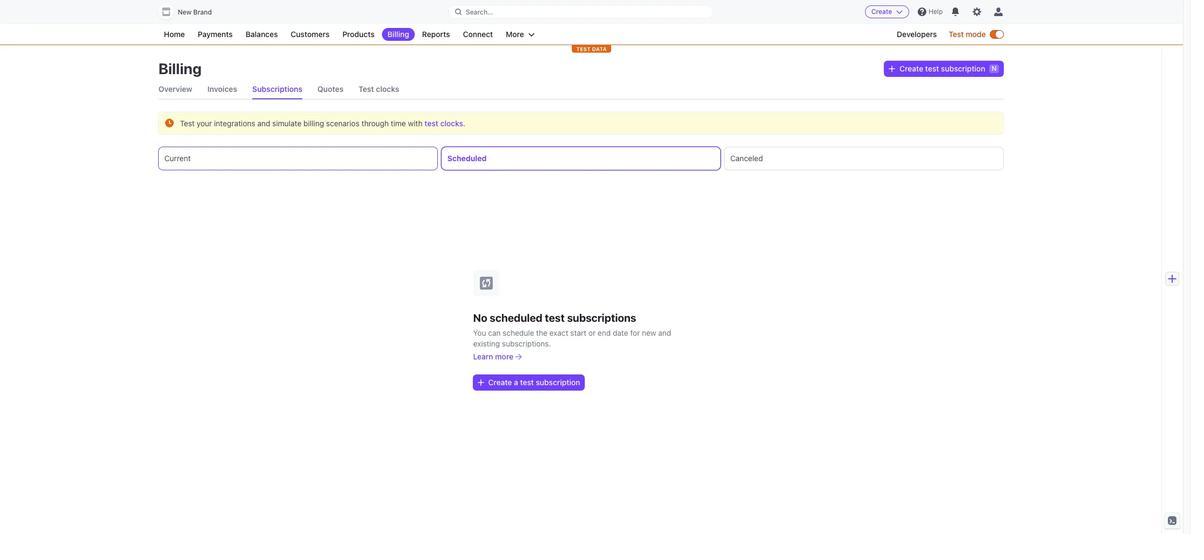 Task type: describe. For each thing, give the bounding box(es) containing it.
scheduled button
[[441, 147, 720, 170]]

create a test subscription
[[488, 378, 580, 387]]

products link
[[337, 28, 380, 41]]

existing
[[473, 339, 500, 348]]

overview link
[[158, 80, 192, 99]]

connect link
[[458, 28, 498, 41]]

help
[[929, 8, 943, 16]]

can
[[488, 328, 501, 338]]

mode
[[966, 30, 986, 39]]

create test subscription
[[900, 64, 985, 73]]

tab list containing overview
[[158, 80, 1003, 100]]

Search… search field
[[449, 5, 713, 19]]

for
[[630, 328, 640, 338]]

overview
[[158, 84, 192, 94]]

current
[[164, 154, 191, 163]]

test clocks link
[[425, 119, 463, 128]]

exact
[[549, 328, 568, 338]]

a
[[514, 378, 518, 387]]

0 horizontal spatial billing
[[158, 60, 202, 77]]

.
[[463, 119, 465, 128]]

invoices link
[[207, 80, 237, 99]]

create for create test subscription
[[900, 64, 923, 73]]

create a test subscription link
[[473, 375, 584, 390]]

test clocks
[[359, 84, 399, 94]]

products
[[342, 30, 375, 39]]

current button
[[158, 147, 437, 170]]

no
[[473, 312, 487, 324]]

scenarios
[[326, 119, 359, 128]]

tab list containing current
[[158, 147, 1003, 170]]

brand
[[193, 8, 212, 16]]

simulate
[[272, 119, 301, 128]]

reports link
[[417, 28, 455, 41]]

subscriptions.
[[502, 339, 551, 348]]

new
[[178, 8, 192, 16]]

0 vertical spatial subscription
[[941, 64, 985, 73]]

new brand
[[178, 8, 212, 16]]

your
[[197, 119, 212, 128]]

billing link
[[382, 28, 415, 41]]

home link
[[158, 28, 190, 41]]

schedule
[[503, 328, 534, 338]]

0 vertical spatial billing
[[387, 30, 409, 39]]

billing
[[303, 119, 324, 128]]

canceled
[[730, 154, 763, 163]]

test right with
[[425, 119, 438, 128]]

developers link
[[891, 28, 942, 41]]

scheduled
[[447, 154, 487, 163]]

create button
[[865, 5, 909, 18]]

test mode
[[949, 30, 986, 39]]

test for test clocks
[[359, 84, 374, 94]]



Task type: locate. For each thing, give the bounding box(es) containing it.
test
[[925, 64, 939, 73], [425, 119, 438, 128], [545, 312, 565, 324], [520, 378, 534, 387]]

svg image down learn
[[477, 380, 484, 386]]

developers
[[897, 30, 937, 39]]

1 horizontal spatial clocks
[[440, 119, 463, 128]]

0 vertical spatial create
[[871, 8, 892, 16]]

0 horizontal spatial svg image
[[477, 380, 484, 386]]

2 horizontal spatial test
[[949, 30, 964, 39]]

1 horizontal spatial svg image
[[889, 66, 895, 72]]

subscriptions link
[[252, 80, 302, 99]]

0 horizontal spatial and
[[257, 119, 270, 128]]

you can schedule the exact start or end date for new and existing subscriptions.
[[473, 328, 671, 348]]

integrations
[[214, 119, 255, 128]]

1 horizontal spatial billing
[[387, 30, 409, 39]]

test
[[576, 46, 591, 52]]

more button
[[500, 28, 540, 41]]

canceled button
[[724, 147, 1003, 170]]

customers
[[291, 30, 329, 39]]

and inside you can schedule the exact start or end date for new and existing subscriptions.
[[658, 328, 671, 338]]

scheduled
[[490, 312, 542, 324]]

test your integrations and simulate billing scenarios through time with test clocks .
[[180, 119, 465, 128]]

time
[[391, 119, 406, 128]]

clocks inside tab list
[[376, 84, 399, 94]]

billing left reports at the top of page
[[387, 30, 409, 39]]

quotes link
[[317, 80, 344, 99]]

svg image down developers 'link'
[[889, 66, 895, 72]]

create up developers 'link'
[[871, 8, 892, 16]]

create inside button
[[871, 8, 892, 16]]

test down developers 'link'
[[925, 64, 939, 73]]

subscription left n at the top right of page
[[941, 64, 985, 73]]

0 vertical spatial test
[[949, 30, 964, 39]]

the
[[536, 328, 547, 338]]

learn
[[473, 352, 493, 361]]

start
[[570, 328, 586, 338]]

2 horizontal spatial create
[[900, 64, 923, 73]]

date
[[613, 328, 628, 338]]

0 vertical spatial and
[[257, 119, 270, 128]]

1 vertical spatial clocks
[[440, 119, 463, 128]]

more
[[506, 30, 524, 39]]

home
[[164, 30, 185, 39]]

balances
[[246, 30, 278, 39]]

quotes
[[317, 84, 344, 94]]

and left simulate
[[257, 119, 270, 128]]

test left mode
[[949, 30, 964, 39]]

clocks right with
[[440, 119, 463, 128]]

create
[[871, 8, 892, 16], [900, 64, 923, 73], [488, 378, 512, 387]]

0 vertical spatial clocks
[[376, 84, 399, 94]]

0 horizontal spatial create
[[488, 378, 512, 387]]

test data
[[576, 46, 607, 52]]

0 vertical spatial svg image
[[889, 66, 895, 72]]

test for test mode
[[949, 30, 964, 39]]

no scheduled test subscriptions
[[473, 312, 636, 324]]

1 horizontal spatial and
[[658, 328, 671, 338]]

Search… text field
[[449, 5, 713, 19]]

test left your
[[180, 119, 195, 128]]

1 vertical spatial subscription
[[536, 378, 580, 387]]

balances link
[[240, 28, 283, 41]]

0 horizontal spatial clocks
[[376, 84, 399, 94]]

billing
[[387, 30, 409, 39], [158, 60, 202, 77]]

2 vertical spatial create
[[488, 378, 512, 387]]

new
[[642, 328, 656, 338]]

data
[[592, 46, 607, 52]]

2 vertical spatial test
[[180, 119, 195, 128]]

1 horizontal spatial create
[[871, 8, 892, 16]]

tab list
[[158, 80, 1003, 100], [158, 147, 1003, 170]]

test inside tab list
[[359, 84, 374, 94]]

or
[[588, 328, 596, 338]]

payments
[[198, 30, 233, 39]]

payments link
[[192, 28, 238, 41]]

test up 'through'
[[359, 84, 374, 94]]

subscription
[[941, 64, 985, 73], [536, 378, 580, 387]]

1 vertical spatial tab list
[[158, 147, 1003, 170]]

n
[[992, 65, 997, 73]]

2 tab list from the top
[[158, 147, 1003, 170]]

subscriptions
[[252, 84, 302, 94]]

svg image inside create a test subscription link
[[477, 380, 484, 386]]

search…
[[466, 8, 493, 16]]

test right a
[[520, 378, 534, 387]]

and
[[257, 119, 270, 128], [658, 328, 671, 338]]

svg image
[[889, 66, 895, 72], [477, 380, 484, 386]]

new brand button
[[158, 4, 223, 19]]

1 vertical spatial test
[[359, 84, 374, 94]]

1 vertical spatial billing
[[158, 60, 202, 77]]

learn more link
[[473, 352, 522, 362]]

create for create a test subscription
[[488, 378, 512, 387]]

customers link
[[285, 28, 335, 41]]

help button
[[914, 3, 947, 20]]

notifications image
[[951, 8, 960, 16]]

1 tab list from the top
[[158, 80, 1003, 100]]

create inside create a test subscription link
[[488, 378, 512, 387]]

connect
[[463, 30, 493, 39]]

reports
[[422, 30, 450, 39]]

invoices
[[207, 84, 237, 94]]

with
[[408, 119, 422, 128]]

create left a
[[488, 378, 512, 387]]

1 vertical spatial and
[[658, 328, 671, 338]]

end
[[598, 328, 611, 338]]

learn more
[[473, 352, 513, 361]]

0 vertical spatial tab list
[[158, 80, 1003, 100]]

and right new at the bottom right
[[658, 328, 671, 338]]

1 vertical spatial svg image
[[477, 380, 484, 386]]

test up exact
[[545, 312, 565, 324]]

test
[[949, 30, 964, 39], [359, 84, 374, 94], [180, 119, 195, 128]]

billing up the overview on the top left
[[158, 60, 202, 77]]

create for create
[[871, 8, 892, 16]]

clocks
[[376, 84, 399, 94], [440, 119, 463, 128]]

you
[[473, 328, 486, 338]]

subscription right a
[[536, 378, 580, 387]]

more
[[495, 352, 513, 361]]

0 horizontal spatial subscription
[[536, 378, 580, 387]]

1 horizontal spatial subscription
[[941, 64, 985, 73]]

subscriptions
[[567, 312, 636, 324]]

clocks up time
[[376, 84, 399, 94]]

through
[[362, 119, 389, 128]]

create down developers 'link'
[[900, 64, 923, 73]]

1 horizontal spatial test
[[359, 84, 374, 94]]

0 horizontal spatial test
[[180, 119, 195, 128]]

test clocks link
[[359, 80, 399, 99]]

1 vertical spatial create
[[900, 64, 923, 73]]



Task type: vqa. For each thing, say whether or not it's contained in the screenshot.
Invoices Link
yes



